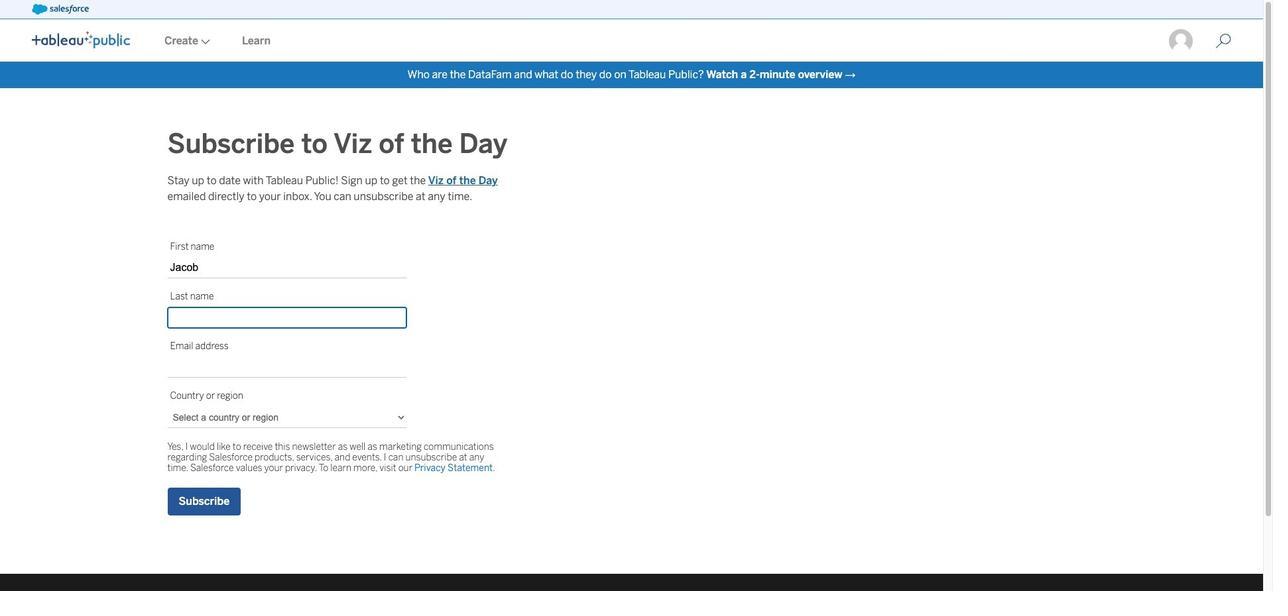 Task type: describe. For each thing, give the bounding box(es) containing it.
jacob.simon6557 image
[[1168, 28, 1195, 54]]

go to search image
[[1200, 33, 1248, 49]]



Task type: locate. For each thing, give the bounding box(es) containing it.
create image
[[198, 39, 210, 44]]

None email field
[[167, 358, 406, 378]]

None text field
[[167, 258, 406, 279], [167, 308, 406, 328], [167, 258, 406, 279], [167, 308, 406, 328]]

salesforce logo image
[[32, 4, 89, 15]]

logo image
[[32, 31, 130, 48]]



Task type: vqa. For each thing, say whether or not it's contained in the screenshot.
go to search image
yes



